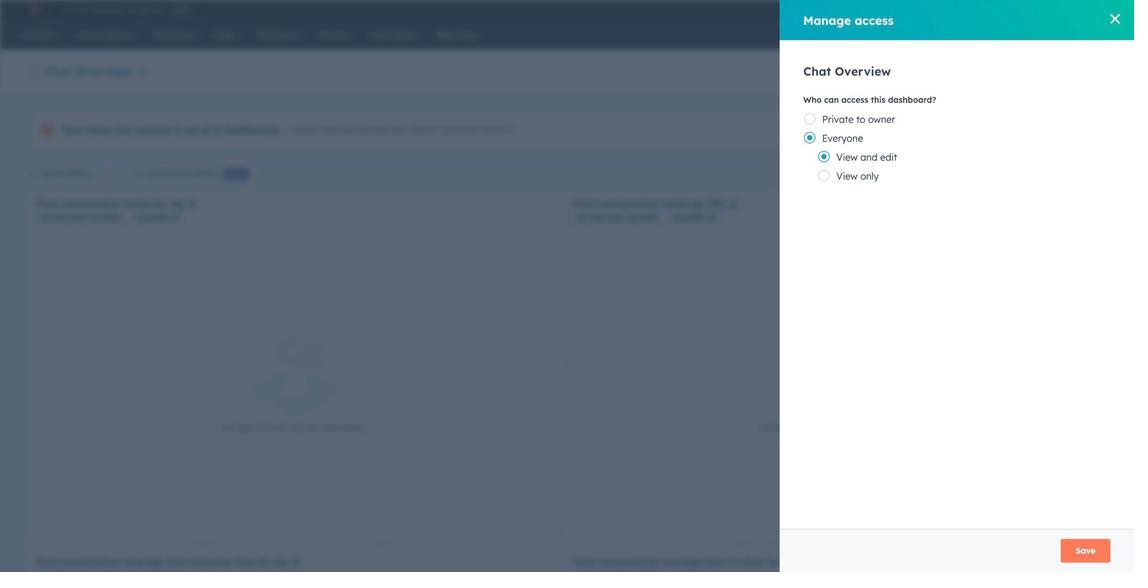 Task type: locate. For each thing, give the bounding box(es) containing it.
chat conversation average first response time by rep element
[[28, 548, 560, 572]]

menu
[[850, 0, 1112, 19]]

jer mill image
[[1025, 4, 1036, 15]]

marketplaces image
[[936, 5, 946, 16]]

banner
[[28, 59, 1097, 82]]



Task type: describe. For each thing, give the bounding box(es) containing it.
close image
[[1111, 14, 1120, 24]]

chat conversation totals by url element
[[566, 190, 1098, 542]]

chat conversation totals by rep element
[[28, 190, 560, 542]]

chat conversation average time to close by rep element
[[566, 548, 1098, 572]]

Search HubSpot search field
[[951, 25, 1084, 45]]



Task type: vqa. For each thing, say whether or not it's contained in the screenshot.
0 Records at the top left of the page
no



